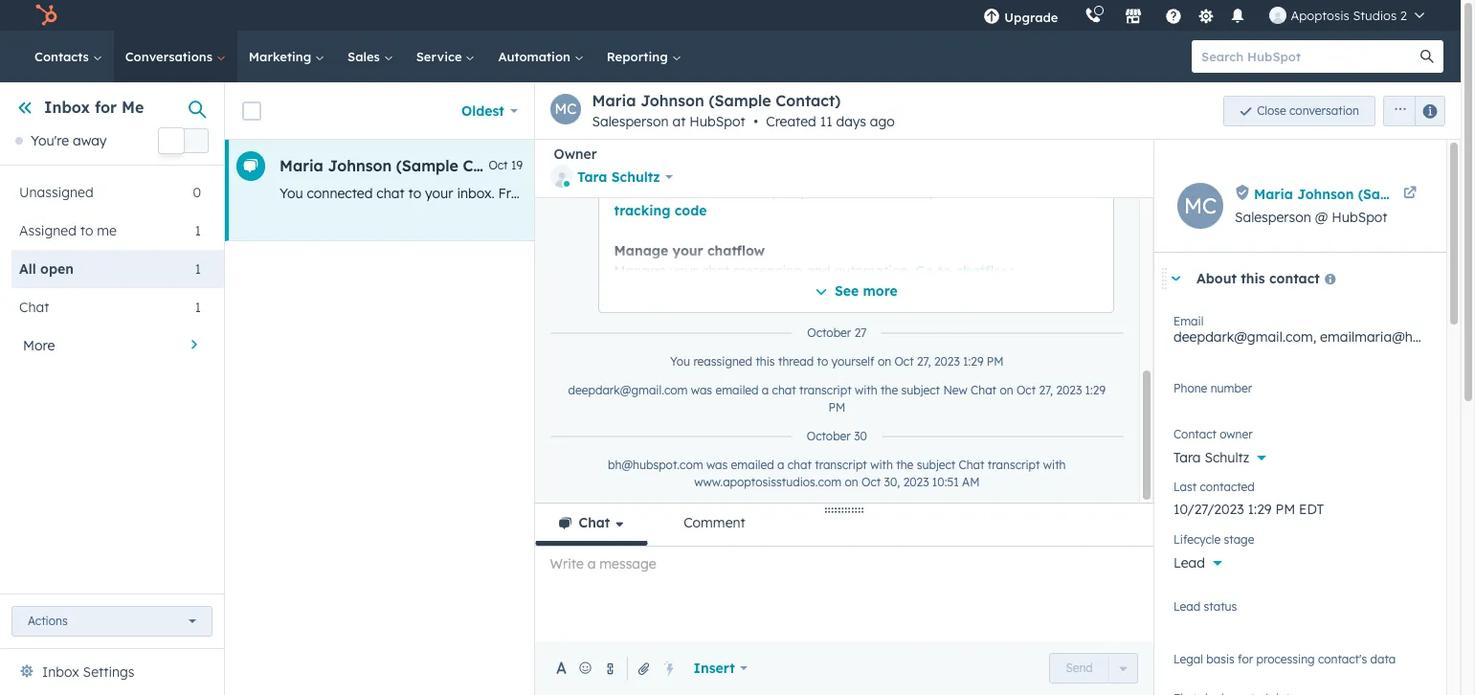 Task type: vqa. For each thing, say whether or not it's contained in the screenshot.
MM/DD/YYYY text box
no



Task type: locate. For each thing, give the bounding box(es) containing it.
phone number
[[1174, 381, 1253, 396]]

to right thread
[[817, 354, 829, 369]]

code inside get tracking code
[[675, 202, 707, 219]]

1 vertical spatial emailed
[[731, 458, 774, 472]]

any up salesperson @ hubspot
[[1285, 185, 1308, 202]]

more right learn
[[799, 443, 832, 461]]

emailed up www.apoptosisstudios.com
[[731, 458, 774, 472]]

next: left "•"
[[714, 122, 745, 139]]

tara schultz down the contact owner
[[1174, 449, 1250, 466]]

oct right new
[[1017, 383, 1036, 397]]

pm inside oct 27, 2023 1:29 pm
[[829, 400, 846, 415]]

2 horizontal spatial tracking
[[1414, 185, 1466, 202]]

3 1 from the top
[[195, 299, 201, 316]]

inbox left settings
[[42, 664, 79, 681]]

page
[[782, 182, 815, 199], [1312, 185, 1344, 202]]

0 vertical spatial choose
[[980, 102, 1027, 119]]

unassigned
[[19, 184, 94, 201]]

on, inside 🎉 from now on, any chats on your website will appear here. choose what you'd like to do next:
[[681, 102, 700, 119]]

🎉
[[848, 81, 865, 99]]

2023 inside oct 27, 2023 1:29 pm
[[1057, 383, 1082, 397]]

upgrade image
[[984, 9, 1001, 26]]

manage for manage team member access and availability.
[[614, 383, 666, 400]]

0 horizontal spatial johnson
[[328, 156, 392, 175]]

october up you reassigned this thread to yourself on oct 27, 2023 1:29 pm
[[808, 326, 852, 340]]

you're
[[31, 132, 69, 150]]

chat
[[19, 299, 49, 316], [971, 383, 997, 397], [959, 458, 985, 472], [579, 514, 610, 532]]

pm up october 30
[[829, 400, 846, 415]]

all
[[19, 261, 36, 278]]

from down 19 at left
[[499, 185, 531, 202]]

(sample
[[709, 91, 771, 110], [396, 156, 459, 175], [1359, 185, 1414, 203]]

salesperson left at
[[592, 113, 669, 130]]

was for deepdark@gmail.com
[[691, 383, 713, 397]]

1 horizontal spatial 1:29
[[1086, 383, 1106, 397]]

0 vertical spatial emailed
[[716, 383, 759, 397]]

with inside chat transcript with www.apoptosisstudios.com
[[1044, 458, 1066, 472]]

on,
[[681, 102, 700, 119], [565, 185, 584, 202]]

will right days
[[873, 102, 893, 119]]

do
[[694, 122, 710, 139], [1030, 185, 1046, 202]]

from inside 🎉 from now on, any chats on your website will appear here. choose what you'd like to do next:
[[614, 102, 647, 119]]

subject
[[902, 383, 941, 397], [917, 458, 956, 472]]

emailed down reassigned
[[716, 383, 759, 397]]

chat left messaging
[[702, 262, 730, 280]]

like right the is
[[988, 185, 1009, 202]]

code down at
[[675, 202, 707, 219]]

do left get
[[1030, 185, 1046, 202]]

0 vertical spatial schultz
[[612, 169, 660, 186]]

email
[[1174, 314, 1204, 328]]

notifications image
[[1230, 9, 1247, 26]]

where inside "row"
[[1348, 185, 1386, 202]]

maria down reporting
[[592, 91, 636, 110]]

will
[[873, 102, 893, 119], [757, 185, 777, 202]]

1 horizontal spatial you'd
[[950, 185, 985, 202]]

2
[[1401, 8, 1408, 23]]

3 manage from the top
[[614, 383, 666, 400]]

website down 🎉
[[821, 102, 869, 119]]

salesperson inside maria johnson (sample contact) salesperson at hubspot • created 11 days ago
[[592, 113, 669, 130]]

johnson inside maria johnson (sample contact) salesperson at hubspot • created 11 days ago
[[641, 91, 705, 110]]

1 vertical spatial here.
[[830, 185, 861, 202]]

is
[[975, 182, 985, 199]]

chat down maria johnson (sample contact) salesperson at hubspot • created 11 days ago
[[690, 182, 718, 199]]

was for bh@hubspot.com
[[707, 458, 728, 472]]

main content
[[225, 0, 1476, 695]]

0 horizontal spatial contact)
[[463, 156, 528, 175]]

pm up oct 27, 2023 1:29 pm
[[987, 354, 1004, 369]]

for left me
[[95, 98, 117, 117]]

test down at
[[662, 182, 686, 199]]

was down reassigned
[[691, 383, 713, 397]]

what up get
[[1031, 102, 1063, 119]]

1 horizontal spatial schultz
[[1205, 449, 1250, 466]]

chat right 'connected'
[[377, 185, 405, 202]]

1 vertical spatial code
[[675, 202, 707, 219]]

2 vertical spatial 2023
[[904, 475, 929, 489]]

send inside 'button'
[[1066, 661, 1094, 675]]

0 vertical spatial more
[[863, 283, 898, 300]]

1 horizontal spatial do
[[1030, 185, 1046, 202]]

it
[[1107, 185, 1115, 202]]

0
[[193, 184, 201, 201]]

1 for open
[[195, 261, 201, 278]]

subject up 10:51
[[917, 458, 956, 472]]

chat up www.apoptosisstudios.com
[[788, 458, 812, 472]]

0 horizontal spatial website
[[705, 185, 753, 202]]

sales
[[348, 49, 384, 64]]

what
[[1031, 102, 1063, 119], [915, 185, 947, 202]]

to left "•"
[[677, 122, 690, 139]]

0 vertical spatial manage
[[614, 242, 669, 260]]

help image
[[1166, 9, 1183, 26]]

what left the is
[[915, 185, 947, 202]]

0 horizontal spatial will
[[757, 185, 777, 202]]

johnson up @
[[1298, 185, 1355, 203]]

do inside 🎉 from now on, any chats on your website will appear here. choose what you'd like to do next:
[[694, 122, 710, 139]]

1 vertical spatial this
[[756, 354, 775, 369]]

you'd left at
[[614, 122, 649, 139]]

1 vertical spatial you
[[670, 354, 691, 369]]

now
[[651, 102, 677, 119], [535, 185, 561, 202]]

transcript down oct 27, 2023 1:29 pm
[[988, 458, 1040, 472]]

1 horizontal spatial salesperson
[[1235, 209, 1312, 226]]

salesperson left @
[[1235, 209, 1312, 226]]

0 horizontal spatial you
[[280, 185, 303, 202]]

chat right new
[[971, 383, 997, 397]]

1 vertical spatial do
[[1030, 185, 1046, 202]]

was left or
[[707, 458, 728, 472]]

appear inside 🎉 from now on, any chats on your website will appear here. choose what you'd like to do next:
[[897, 102, 942, 119]]

chatflow right go
[[956, 262, 1014, 280]]

where
[[819, 182, 857, 199], [1348, 185, 1386, 202]]

days
[[837, 113, 867, 130]]

manage your chatflow manage your chat messaging and automation. go to chatflow
[[614, 242, 1014, 280]]

chats inside live chat from maria johnson (sample contact) with context you connected chat to your inbox.
from now on, any chats on your website will appear here. choose what you&#x27;d like to do next:

try it out 
send a test chat from any page where the tracking code is ins "row"
[[615, 185, 650, 202]]

(sample up "•"
[[709, 91, 771, 110]]

0 horizontal spatial tara schultz
[[578, 169, 660, 186]]

1 vertical spatial (sample
[[396, 156, 459, 175]]

1 vertical spatial october
[[807, 429, 851, 443]]

(sample up salesperson @ hubspot
[[1359, 185, 1414, 203]]

2 horizontal spatial contact)
[[1418, 185, 1476, 203]]

0 vertical spatial what
[[1031, 102, 1063, 119]]

your inside 🎉 from now on, any chats on your website will appear here. choose what you'd like to do next:
[[789, 102, 817, 119]]

oct left 30, at the bottom right
[[862, 475, 881, 489]]

from down maria johnson (sample contact) salesperson at hubspot • created 11 days ago
[[721, 182, 752, 199]]

tara schultz button down at
[[550, 163, 674, 192]]

hubspot down maria johnson (sample contact) link
[[1332, 209, 1388, 226]]

hubspot image
[[34, 4, 57, 27]]

website inside live chat from maria johnson (sample contact) with context you connected chat to your inbox.
from now on, any chats on your website will appear here. choose what you&#x27;d like to do next:

try it out 
send a test chat from any page where the tracking code is ins "row"
[[705, 185, 753, 202]]

october for october 30
[[807, 429, 851, 443]]

0 horizontal spatial tara schultz button
[[550, 163, 674, 192]]

the inside "row"
[[1390, 185, 1410, 202]]

next:
[[714, 122, 745, 139], [1050, 185, 1081, 202]]

lead left status
[[1174, 600, 1201, 614]]

chats
[[731, 102, 766, 119], [615, 185, 650, 202]]

thread
[[779, 354, 814, 369]]

lead down lifecycle
[[1174, 555, 1206, 572]]

transcript down you reassigned this thread to yourself on oct 27, 2023 1:29 pm
[[800, 383, 852, 397]]

and right messaging
[[806, 262, 831, 280]]

27, down widget.
[[917, 354, 931, 369]]

1 vertical spatial maria johnson (sample contact)
[[1255, 185, 1476, 203]]

emailed
[[716, 383, 759, 397], [731, 458, 774, 472]]

any
[[704, 102, 727, 119], [755, 182, 779, 199], [588, 185, 611, 202], [1285, 185, 1308, 202]]

chat inside manage your chatflow manage your chat messaging and automation. go to chatflow
[[702, 262, 730, 280]]

0 horizontal spatial code
[[675, 202, 707, 219]]

0 horizontal spatial maria
[[280, 156, 324, 175]]

1 vertical spatial contact)
[[463, 156, 528, 175]]

from
[[614, 102, 647, 119], [499, 185, 531, 202]]

owner
[[554, 146, 597, 163]]

inbox up the you're away
[[44, 98, 90, 117]]

will down "•"
[[757, 185, 777, 202]]

0 vertical spatial chats
[[731, 102, 766, 119]]

conversations
[[125, 49, 216, 64]]

menu
[[970, 0, 1438, 31]]

inbox.
[[457, 185, 495, 202]]

for
[[95, 98, 117, 117], [1238, 652, 1254, 667]]

any inside 🎉 from now on, any chats on your website will appear here. choose what you'd like to do next:
[[704, 102, 727, 119]]

2 horizontal spatial johnson
[[1298, 185, 1355, 203]]

from inside "row"
[[499, 185, 531, 202]]

1 horizontal spatial chats
[[731, 102, 766, 119]]

transcript
[[800, 383, 852, 397], [815, 458, 868, 472], [988, 458, 1040, 472]]

johnson up at
[[641, 91, 705, 110]]

main content containing maria johnson (sample contact)
[[225, 0, 1476, 695]]

1 vertical spatial what
[[915, 185, 947, 202]]

1 horizontal spatial from
[[1251, 185, 1281, 202]]

tara schultz
[[578, 169, 660, 186], [1174, 449, 1250, 466]]

you left 'connected'
[[280, 185, 303, 202]]

the
[[860, 182, 881, 199], [1390, 185, 1410, 202], [684, 323, 704, 340], [881, 383, 899, 397], [897, 458, 914, 472]]

1 vertical spatial lead
[[1174, 600, 1201, 614]]

to right go
[[938, 262, 952, 280]]

now down owner
[[535, 185, 561, 202]]

page up @
[[1312, 185, 1344, 202]]

send for send
[[1066, 661, 1094, 675]]

2 vertical spatial manage
[[614, 383, 666, 400]]

like
[[652, 122, 673, 139], [988, 185, 1009, 202]]

1 vertical spatial 27,
[[1040, 383, 1054, 397]]

1 horizontal spatial you
[[670, 354, 691, 369]]

10:51
[[933, 475, 959, 489]]

for right basis at right
[[1238, 652, 1254, 667]]

and
[[806, 262, 831, 280], [743, 323, 767, 340], [810, 383, 834, 400]]

0 horizontal spatial more
[[799, 443, 832, 461]]

1 horizontal spatial this
[[1241, 270, 1266, 287]]

lead
[[1174, 555, 1206, 572], [1174, 600, 1201, 614]]

1 vertical spatial tara schultz button
[[1174, 439, 1428, 470]]

chat button
[[535, 504, 649, 546]]

manage for manage your chatflow manage your chat messaging and automation. go to chatflow
[[614, 242, 669, 260]]

0 vertical spatial like
[[652, 122, 673, 139]]

like down reporting link in the left top of the page
[[652, 122, 673, 139]]

chat down bh@hubspot.com
[[579, 514, 610, 532]]

any right at
[[704, 102, 727, 119]]

on oct 30, 2023 10:51 am
[[842, 475, 980, 489]]

1 vertical spatial appear
[[781, 185, 827, 202]]

0 vertical spatial salesperson
[[592, 113, 669, 130]]

1 1 from the top
[[195, 223, 201, 240]]

1 horizontal spatial tara
[[1174, 449, 1201, 466]]

on, inside "row"
[[565, 185, 584, 202]]

this up manage team member access and availability.
[[756, 354, 775, 369]]

1 vertical spatial from
[[499, 185, 531, 202]]

0 vertical spatial johnson
[[641, 91, 705, 110]]

tara
[[578, 169, 608, 186], [1174, 449, 1201, 466]]

chat
[[690, 182, 718, 199], [377, 185, 405, 202], [1219, 185, 1247, 202], [702, 262, 730, 280], [852, 323, 881, 340], [772, 383, 797, 397], [788, 458, 812, 472]]

lead for lead
[[1174, 555, 1206, 572]]

maria johnson (sample contact) link
[[1255, 182, 1476, 205]]

manage team member access and availability.
[[614, 383, 913, 400]]

what inside 🎉 from now on, any chats on your website will appear here. choose what you'd like to do next:
[[1031, 102, 1063, 119]]

0 vertical spatial tara
[[578, 169, 608, 186]]

group
[[1376, 95, 1446, 126]]

emailmaria@hubspot.com
[[1321, 328, 1476, 346]]

website down maria johnson (sample contact) salesperson at hubspot • created 11 days ago
[[705, 185, 753, 202]]

inbox settings link
[[42, 661, 135, 684]]

1 vertical spatial chatflow
[[956, 262, 1014, 280]]

0 vertical spatial 1
[[195, 223, 201, 240]]

1 vertical spatial you'd
[[950, 185, 985, 202]]

appear right ago on the top of page
[[897, 102, 942, 119]]

choose inside 🎉 from now on, any chats on your website will appear here. choose what you'd like to do next:
[[980, 102, 1027, 119]]

maria johnson (sample contact) up @
[[1255, 185, 1476, 203]]

created
[[766, 113, 817, 130]]

1:29 left phone
[[1086, 383, 1106, 397]]

marketplaces image
[[1126, 9, 1143, 26]]

0 horizontal spatial do
[[694, 122, 710, 139]]

1 vertical spatial manage
[[614, 262, 666, 280]]

2023
[[935, 354, 960, 369], [1057, 383, 1082, 397], [904, 475, 929, 489]]

0 vertical spatial maria johnson (sample contact)
[[280, 156, 528, 175]]

johnson up 'connected'
[[328, 156, 392, 175]]

1 vertical spatial johnson
[[328, 156, 392, 175]]

2 1 from the top
[[195, 261, 201, 278]]

0 vertical spatial 1:29
[[964, 354, 984, 369]]

1 vertical spatial and
[[743, 323, 767, 340]]

0 vertical spatial for
[[95, 98, 117, 117]]

lead inside popup button
[[1174, 555, 1206, 572]]

and left the style
[[743, 323, 767, 340]]

tracking inside "row"
[[1414, 185, 1466, 202]]

to left inbox.
[[408, 185, 422, 202]]

october
[[808, 326, 852, 340], [807, 429, 851, 443]]

(sample inside "row"
[[396, 156, 459, 175]]

now inside 🎉 from now on, any chats on your website will appear here. choose what you'd like to do next:
[[651, 102, 677, 119]]

choose inside "row"
[[865, 185, 912, 202]]

0 vertical spatial october
[[808, 326, 852, 340]]

1 horizontal spatial from
[[614, 102, 647, 119]]

next: inside live chat from maria johnson (sample contact) with context you connected chat to your inbox.
from now on, any chats on your website will appear here. choose what you&#x27;d like to do next:

try it out 
send a test chat from any page where the tracking code is ins "row"
[[1050, 185, 1081, 202]]

1 horizontal spatial appear
[[897, 102, 942, 119]]

here. inside 🎉 from now on, any chats on your website will appear here. choose what you'd like to do next:
[[946, 102, 977, 119]]

(sample inside maria johnson (sample contact) salesperson at hubspot • created 11 days ago
[[709, 91, 771, 110]]

hubspot link
[[23, 4, 72, 27]]

now down reporting link in the left top of the page
[[651, 102, 677, 119]]

chatflow
[[708, 242, 765, 260], [956, 262, 1014, 280]]

you inside "row"
[[280, 185, 303, 202]]

a
[[650, 182, 658, 199], [1179, 185, 1188, 202], [762, 383, 769, 397], [778, 458, 785, 472]]

like inside 🎉 from now on, any chats on your website will appear here. choose what you'd like to do next:
[[652, 122, 673, 139]]

tara down contact
[[1174, 449, 1201, 466]]

0 horizontal spatial send
[[614, 182, 646, 199]]

1 lead from the top
[[1174, 555, 1206, 572]]

more inside button
[[863, 283, 898, 300]]

1 horizontal spatial code
[[940, 182, 971, 199]]

0 vertical spatial appear
[[897, 102, 942, 119]]

subject for bh@hubspot.com was emailed a chat transcript with the subject
[[917, 458, 956, 472]]

0 vertical spatial tara schultz button
[[550, 163, 674, 192]]

and down you reassigned this thread to yourself on oct 27, 2023 1:29 pm
[[810, 383, 834, 400]]

number
[[1211, 381, 1253, 396]]

chat up am
[[959, 458, 985, 472]]

on, left "•"
[[681, 102, 700, 119]]

on inside "row"
[[653, 185, 669, 202]]

2 vertical spatial contact)
[[1418, 185, 1476, 203]]

away
[[73, 132, 107, 150]]

color
[[708, 323, 739, 340]]

transcript inside chat transcript with www.apoptosisstudios.com
[[988, 458, 1040, 472]]

reporting
[[607, 49, 672, 64]]

from up salesperson @ hubspot
[[1251, 185, 1281, 202]]

menu item
[[1072, 0, 1076, 31]]

1 horizontal spatial test
[[1191, 185, 1215, 202]]

oct inside oct 27, 2023 1:29 pm
[[1017, 383, 1036, 397]]

appear
[[897, 102, 942, 119], [781, 185, 827, 202]]

maria up salesperson @ hubspot
[[1255, 185, 1294, 203]]

page down created
[[782, 182, 815, 199]]

hubspot right at
[[690, 113, 746, 130]]

1 horizontal spatial contact)
[[776, 91, 841, 110]]

do right at
[[694, 122, 710, 139]]

appear up manage your chatflow manage your chat messaging and automation. go to chatflow
[[781, 185, 827, 202]]

1 manage from the top
[[614, 242, 669, 260]]

0 vertical spatial on,
[[681, 102, 700, 119]]

0 horizontal spatial you'd
[[614, 122, 649, 139]]

automation
[[498, 49, 574, 64]]

try
[[1084, 185, 1103, 202]]

salesperson
[[592, 113, 669, 130], [1235, 209, 1312, 226]]

on, down owner
[[565, 185, 584, 202]]

notifications button
[[1222, 0, 1255, 31]]

inbox
[[44, 98, 90, 117], [42, 664, 79, 681]]

1 vertical spatial was
[[707, 458, 728, 472]]

here.
[[946, 102, 977, 119], [830, 185, 861, 202]]

transcript down october 30
[[815, 458, 868, 472]]

from inside live chat from maria johnson (sample contact) with context you connected chat to your inbox.
from now on, any chats on your website will appear here. choose what you&#x27;d like to do next:

try it out 
send a test chat from any page where the tracking code is ins "row"
[[1251, 185, 1281, 202]]

2 lead from the top
[[1174, 600, 1201, 614]]

0 vertical spatial here.
[[946, 102, 977, 119]]

contact)
[[776, 91, 841, 110], [463, 156, 528, 175], [1418, 185, 1476, 203]]

chat inside button
[[579, 514, 610, 532]]

inbox for me
[[44, 98, 144, 117]]

0 horizontal spatial next:
[[714, 122, 745, 139]]

1 vertical spatial like
[[988, 185, 1009, 202]]

1:29 up new
[[964, 354, 984, 369]]

search image
[[1421, 50, 1435, 63]]

0 vertical spatial now
[[651, 102, 677, 119]]

2 horizontal spatial send
[[1144, 185, 1176, 202]]

now inside "row"
[[535, 185, 561, 202]]

1 vertical spatial tara schultz
[[1174, 449, 1250, 466]]

tracking
[[884, 182, 936, 199], [1414, 185, 1466, 202], [614, 202, 671, 219]]

maria up 'connected'
[[280, 156, 324, 175]]

0 horizontal spatial chats
[[615, 185, 650, 202]]

contact) inside "row"
[[463, 156, 528, 175]]

october left 30
[[807, 429, 851, 443]]

on
[[769, 102, 785, 119], [653, 185, 669, 202], [878, 354, 892, 369], [1000, 383, 1014, 397], [845, 475, 859, 489]]

this right about
[[1241, 270, 1266, 287]]

1 vertical spatial subject
[[917, 458, 956, 472]]

0 vertical spatial hubspot
[[690, 113, 746, 130]]

1 horizontal spatial website
[[821, 102, 869, 119]]

tara schultz down owner
[[578, 169, 660, 186]]

more down the automation.
[[863, 283, 898, 300]]

2 vertical spatial 1
[[195, 299, 201, 316]]

0 vertical spatial will
[[873, 102, 893, 119]]

close conversation
[[1258, 103, 1360, 117]]

test inside "row"
[[1191, 185, 1215, 202]]

subject left new
[[902, 383, 941, 397]]

of
[[804, 323, 817, 340]]

maria johnson (sample contact) up 'connected'
[[280, 156, 528, 175]]

27, inside oct 27, 2023 1:29 pm
[[1040, 383, 1054, 397]]

with
[[855, 383, 878, 397], [871, 458, 893, 472], [1044, 458, 1066, 472]]

tara schultz button up last contacted text box
[[1174, 439, 1428, 470]]

2 vertical spatial (sample
[[1359, 185, 1414, 203]]

code left the is
[[940, 182, 971, 199]]

oct
[[489, 158, 508, 172], [895, 354, 914, 369], [1017, 383, 1036, 397], [862, 475, 881, 489]]

Search HubSpot search field
[[1192, 40, 1427, 73]]

send for send a test chat from any page where the tracking code is installed.
[[614, 182, 646, 199]]

lead for lead status
[[1174, 600, 1201, 614]]

0 vertical spatial maria
[[592, 91, 636, 110]]

1 horizontal spatial now
[[651, 102, 677, 119]]

chatflow up messaging
[[708, 242, 765, 260]]

1 horizontal spatial pm
[[987, 354, 1004, 369]]



Task type: describe. For each thing, give the bounding box(es) containing it.
contact
[[1270, 270, 1320, 287]]

lifecycle
[[1174, 532, 1221, 547]]

deepdark@gmail.com,
[[1174, 328, 1317, 346]]

open
[[40, 261, 74, 278]]

1 horizontal spatial maria johnson (sample contact)
[[1255, 185, 1476, 203]]

you connected chat to your inbox. from now on, any chats on your website will appear here. choose what you'd like to do next:  try it out  send a test chat from any page where the tracking c
[[280, 185, 1476, 202]]

send inside "row"
[[1144, 185, 1176, 202]]

go to chatflow link
[[915, 262, 1014, 280]]

inbox for inbox for me
[[44, 98, 90, 117]]

0 vertical spatial code
[[940, 182, 971, 199]]

status
[[1204, 600, 1238, 614]]

menu containing apoptosis studios 2
[[970, 0, 1438, 31]]

october 30
[[807, 429, 868, 443]]

reporting link
[[595, 31, 693, 82]]

you reassigned this thread to yourself on oct 27, 2023 1:29 pm
[[670, 354, 1004, 369]]

contact) inside maria johnson (sample contact) salesperson at hubspot • created 11 days ago
[[776, 91, 841, 110]]

chat up yourself
[[852, 323, 881, 340]]

with for oct 27, 2023 1:29 pm
[[855, 383, 878, 397]]

1 vertical spatial for
[[1238, 652, 1254, 667]]

transcript for oct 30, 2023 10:51 am
[[815, 458, 868, 472]]

assigned
[[19, 223, 77, 240]]

0 horizontal spatial chatflow
[[708, 242, 765, 260]]

caret image
[[1170, 276, 1182, 281]]

0 horizontal spatial page
[[782, 182, 815, 199]]

and inside manage your chatflow manage your chat messaging and automation. go to chatflow
[[806, 262, 831, 280]]

tara schultz image
[[1270, 7, 1288, 24]]

you're away
[[31, 132, 107, 150]]

chats inside 🎉 from now on, any chats on your website will appear here. choose what you'd like to do next:
[[731, 102, 766, 119]]

all open
[[19, 261, 74, 278]]

you for you reassigned this thread to yourself on oct 27, 2023 1:29 pm
[[670, 354, 691, 369]]

Phone number text field
[[1174, 378, 1428, 417]]

emailed for deepdark@gmail.com
[[716, 383, 759, 397]]

1 vertical spatial tara
[[1174, 449, 1201, 466]]

get tracking code link
[[614, 182, 1071, 219]]

deepdark@gmail.com
[[568, 383, 688, 397]]

like inside "row"
[[988, 185, 1009, 202]]

contacts link
[[23, 31, 114, 82]]

with for oct 30, 2023 10:51 am
[[871, 458, 893, 472]]

sales link
[[336, 31, 405, 82]]

website inside 🎉 from now on, any chats on your website will appear here. choose what you'd like to do next:
[[821, 102, 869, 119]]

tara schultz button for contact owner
[[1174, 439, 1428, 470]]

to inside manage your chatflow manage your chat messaging and automation. go to chatflow
[[938, 262, 952, 280]]

0 horizontal spatial from
[[721, 182, 752, 199]]

team
[[670, 383, 703, 400]]

c
[[1469, 185, 1476, 202]]

me
[[97, 223, 117, 240]]

you'd inside 🎉 from now on, any chats on your website will appear here. choose what you'd like to do next:
[[614, 122, 649, 139]]

send a test chat from any page where the tracking code is installed.
[[614, 182, 1048, 199]]

emailed for bh@hubspot.com
[[731, 458, 774, 472]]

search button
[[1412, 40, 1444, 73]]

october for october 27
[[808, 326, 852, 340]]

0 vertical spatial 27,
[[917, 354, 931, 369]]

oct 27, 2023 1:29 pm
[[829, 383, 1106, 415]]

0 horizontal spatial 1:29
[[964, 354, 984, 369]]

insert button
[[682, 649, 761, 688]]

0 horizontal spatial where
[[819, 182, 857, 199]]

comment
[[684, 514, 746, 532]]

studios
[[1354, 8, 1398, 23]]

oct down widget.
[[895, 354, 914, 369]]

oct 19
[[489, 158, 523, 172]]

johnson inside "row"
[[328, 156, 392, 175]]

yourself
[[832, 354, 875, 369]]

1 vertical spatial hubspot
[[1332, 209, 1388, 226]]

upgrade
[[1005, 10, 1059, 25]]

2 manage from the top
[[614, 262, 666, 280]]

on inside 🎉 from now on, any chats on your website will appear here. choose what you'd like to do next:
[[769, 102, 785, 119]]

marketing
[[249, 49, 315, 64]]

www.apoptosisstudios.com
[[694, 475, 842, 489]]

oldest button
[[449, 91, 530, 130]]

customize
[[614, 323, 680, 340]]

chat up salesperson @ hubspot
[[1219, 185, 1247, 202]]

see more button
[[815, 280, 898, 305]]

service link
[[405, 31, 487, 82]]

transcript for oct 27, 2023 1:29 pm
[[800, 383, 852, 397]]

maria johnson (sample contact) inside live chat from maria johnson (sample contact) with context you connected chat to your inbox.
from now on, any chats on your website will appear here. choose what you&#x27;d like to do next:

try it out 
send a test chat from any page where the tracking code is ins "row"
[[280, 156, 528, 175]]

0 horizontal spatial 2023
[[904, 475, 929, 489]]

chat inside chat transcript with www.apoptosisstudios.com
[[959, 458, 985, 472]]

inbox for inbox settings
[[42, 664, 79, 681]]

reassigned
[[694, 354, 753, 369]]

to inside 🎉 from now on, any chats on your website will appear here. choose what you'd like to do next:
[[677, 122, 690, 139]]

2 vertical spatial maria
[[1255, 185, 1294, 203]]

lead button
[[1174, 544, 1428, 576]]

assigned to me
[[19, 223, 117, 240]]

27
[[855, 326, 867, 340]]

to left me
[[80, 223, 93, 240]]

send button
[[1050, 653, 1110, 684]]

go
[[915, 262, 934, 280]]

oldest
[[462, 102, 505, 119]]

maria inside maria johnson (sample contact) salesperson at hubspot • created 11 days ago
[[592, 91, 636, 110]]

maria johnson (sample contact) salesperson at hubspot • created 11 days ago
[[592, 91, 895, 130]]

0 vertical spatial 2023
[[935, 354, 960, 369]]

contact
[[1174, 427, 1217, 441]]

salesperson @ hubspot
[[1235, 209, 1388, 226]]

connected
[[307, 185, 373, 202]]

live chat from maria johnson (sample contact) with context you connected chat to your inbox.
from now on, any chats on your website will appear here. choose what you&#x27;d like to do next:

try it out 
send a test chat from any page where the tracking code is ins row
[[225, 140, 1476, 241]]

see more
[[835, 283, 898, 300]]

11
[[820, 113, 833, 130]]

0 horizontal spatial schultz
[[612, 169, 660, 186]]

deepdark@gmail.com was emailed a chat transcript with the subject new chat on
[[568, 383, 1017, 397]]

or
[[745, 443, 760, 461]]

1 horizontal spatial tracking
[[884, 182, 936, 199]]

you for you connected chat to your inbox. from now on, any chats on your website will appear here. choose what you'd like to do next:  try it out  send a test chat from any page where the tracking c
[[280, 185, 303, 202]]

automation link
[[487, 31, 595, 82]]

phone
[[1174, 381, 1208, 396]]

member
[[707, 383, 760, 400]]

contacts
[[34, 49, 93, 64]]

next: inside 🎉 from now on, any chats on your website will appear here. choose what you'd like to do next:
[[714, 122, 745, 139]]

subject for deepdark@gmail.com was emailed a chat transcript with the subject new chat on
[[902, 383, 941, 397]]

availability.
[[838, 383, 909, 400]]

1 for to
[[195, 223, 201, 240]]

comment button
[[660, 504, 770, 546]]

marketing link
[[237, 31, 336, 82]]

30
[[854, 429, 868, 443]]

contact owner
[[1174, 427, 1253, 441]]

chat down thread
[[772, 383, 797, 397]]

1 vertical spatial schultz
[[1205, 449, 1250, 466]]

2 vertical spatial johnson
[[1298, 185, 1355, 203]]

will inside 🎉 from now on, any chats on your website will appear here. choose what you'd like to do next:
[[873, 102, 893, 119]]

1 vertical spatial more
[[799, 443, 832, 461]]

october 27
[[808, 326, 867, 340]]

customize the color and style of your chat widget.
[[614, 323, 934, 340]]

tracking inside get tracking code
[[614, 202, 671, 219]]

or learn more about
[[741, 443, 877, 461]]

at
[[673, 113, 686, 130]]

send group
[[1050, 653, 1139, 684]]

appear inside "row"
[[781, 185, 827, 202]]

ago
[[870, 113, 895, 130]]

2 vertical spatial and
[[810, 383, 834, 400]]

you're away image
[[15, 137, 23, 145]]

automation.
[[835, 262, 912, 280]]

conversations link
[[114, 31, 237, 82]]

calling icon image
[[1086, 8, 1103, 25]]

1:29 inside oct 27, 2023 1:29 pm
[[1086, 383, 1106, 397]]

out
[[1119, 185, 1140, 202]]

what inside "row"
[[915, 185, 947, 202]]

page inside "row"
[[1312, 185, 1344, 202]]

this inside 'dropdown button'
[[1241, 270, 1266, 287]]

1 vertical spatial salesperson
[[1235, 209, 1312, 226]]

maria inside "row"
[[280, 156, 324, 175]]

bh@hubspot.com
[[608, 458, 704, 472]]

legal
[[1174, 652, 1204, 667]]

am
[[963, 475, 980, 489]]

to right the is
[[1013, 185, 1026, 202]]

about this contact button
[[1155, 253, 1428, 305]]

stage
[[1224, 532, 1255, 547]]

0 horizontal spatial for
[[95, 98, 117, 117]]

will inside "row"
[[757, 185, 777, 202]]

any down owner
[[588, 185, 611, 202]]

actions button
[[11, 606, 213, 637]]

here. inside "row"
[[830, 185, 861, 202]]

@
[[1316, 209, 1329, 226]]

1 horizontal spatial chatflow
[[956, 262, 1014, 280]]

a inside "row"
[[1179, 185, 1188, 202]]

data
[[1371, 652, 1397, 667]]

0 horizontal spatial test
[[662, 182, 686, 199]]

any down "•"
[[755, 182, 779, 199]]

get tracking code
[[614, 182, 1071, 219]]

legal basis for processing contact's data
[[1174, 652, 1397, 667]]

settings image
[[1198, 8, 1215, 25]]

you'd inside live chat from maria johnson (sample contact) with context you connected chat to your inbox.
from now on, any chats on your website will appear here. choose what you&#x27;d like to do next:

try it out 
send a test chat from any page where the tracking code is ins "row"
[[950, 185, 985, 202]]

conversation
[[1290, 103, 1360, 117]]

last
[[1174, 480, 1197, 494]]

0 vertical spatial tara schultz
[[578, 169, 660, 186]]

close conversation button
[[1224, 95, 1376, 126]]

1 horizontal spatial tara schultz
[[1174, 449, 1250, 466]]

bh@hubspot.com was emailed a chat transcript with the subject
[[608, 458, 959, 472]]

email deepdark@gmail.com, emailmaria@hubspot.com
[[1174, 314, 1476, 346]]

hubspot inside maria johnson (sample contact) salesperson at hubspot • created 11 days ago
[[690, 113, 746, 130]]

oct inside live chat from maria johnson (sample contact) with context you connected chat to your inbox.
from now on, any chats on your website will appear here. choose what you&#x27;d like to do next:

try it out 
send a test chat from any page where the tracking code is ins "row"
[[489, 158, 508, 172]]

0 horizontal spatial this
[[756, 354, 775, 369]]

chat up more
[[19, 299, 49, 316]]

do inside "row"
[[1030, 185, 1046, 202]]

30,
[[885, 475, 901, 489]]

Last contacted text field
[[1174, 491, 1428, 522]]

lifecycle stage
[[1174, 532, 1255, 547]]

settings
[[83, 664, 135, 681]]

close
[[1258, 103, 1287, 117]]

tara schultz button for owner
[[550, 163, 674, 192]]

2 horizontal spatial (sample
[[1359, 185, 1414, 203]]



